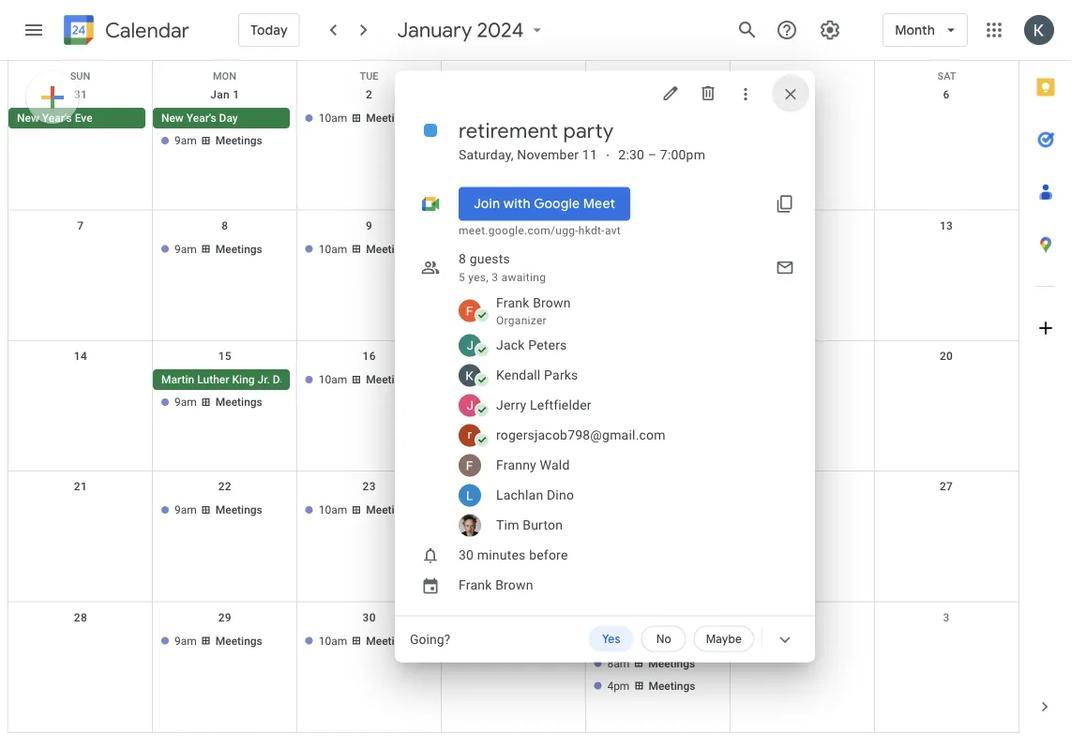 Task type: describe. For each thing, give the bounding box(es) containing it.
peters
[[528, 338, 567, 353]]

1 9am from the top
[[174, 134, 197, 147]]

january 2024 button
[[390, 17, 554, 43]]

join
[[474, 196, 500, 212]]

tue
[[360, 70, 379, 82]]

yes
[[602, 632, 620, 646]]

join with google meet
[[474, 196, 615, 212]]

going?
[[410, 632, 450, 647]]

2024
[[477, 17, 524, 43]]

luther
[[197, 373, 229, 386]]

rogersjacob798@gmail.com
[[496, 428, 666, 443]]

1 for feb 1
[[666, 611, 672, 624]]

new for new year's eve
[[17, 112, 39, 125]]

first day of black history month
[[594, 635, 756, 648]]

20
[[940, 350, 953, 363]]

2 4pm from the top
[[607, 680, 630, 693]]

jack
[[496, 338, 525, 353]]

0 vertical spatial day
[[219, 112, 238, 125]]

10am for 23
[[319, 504, 347, 517]]

24
[[507, 480, 520, 494]]

jack peters, attending tree item
[[432, 331, 815, 361]]

2pm for 17
[[463, 373, 485, 386]]

2 vertical spatial day
[[619, 635, 638, 648]]

lachlan
[[496, 488, 543, 503]]

0 horizontal spatial 31
[[74, 88, 87, 101]]

jan 1
[[210, 88, 240, 101]]

thu
[[648, 70, 668, 82]]

2pm for 10
[[463, 242, 485, 256]]

30 for 30 minutes before
[[459, 548, 474, 563]]

new year's day
[[161, 112, 238, 125]]

28
[[74, 611, 87, 624]]

brown for frank brown organizer
[[533, 295, 571, 311]]

hkdt-
[[579, 224, 605, 237]]

martin luther king jr. day button
[[153, 369, 292, 390]]

4pm button
[[586, 130, 723, 151]]

king
[[232, 373, 255, 386]]

cell containing new year's day
[[153, 108, 297, 153]]

cell containing first day of black history month
[[586, 631, 756, 698]]

4
[[655, 88, 661, 101]]

sat
[[938, 70, 956, 82]]

first
[[594, 635, 617, 648]]

9am for 29
[[174, 635, 197, 648]]

minutes
[[477, 548, 526, 563]]

1 vertical spatial 31
[[507, 611, 520, 624]]

16
[[363, 350, 376, 363]]

today
[[250, 22, 288, 38]]

7:00pm
[[660, 147, 706, 163]]

10am for 16
[[319, 373, 347, 386]]

meet
[[583, 196, 615, 212]]

feb
[[643, 611, 663, 624]]

cell containing 8am
[[586, 108, 730, 153]]

tim burton tree item
[[432, 511, 815, 541]]

4pm inside button
[[607, 134, 630, 147]]

cell containing martin luther king jr. day
[[153, 369, 297, 414]]

rogersjacob798@gmail.com, attending tree item
[[432, 421, 815, 451]]

2 8am from the top
[[607, 657, 630, 670]]

eve
[[75, 112, 93, 125]]

jack peters
[[496, 338, 567, 353]]

0 vertical spatial 2
[[366, 88, 373, 101]]

grid containing 31
[[8, 61, 1019, 734]]

organizer
[[496, 314, 547, 327]]

8 guests 5 yes, 3 awaiting
[[459, 251, 546, 284]]

22
[[218, 480, 232, 494]]

burton
[[523, 518, 563, 533]]

new year's eve
[[17, 112, 93, 125]]

new for new year's day
[[161, 112, 184, 125]]

january 2024
[[397, 17, 524, 43]]

13
[[940, 219, 953, 232]]

11
[[582, 147, 597, 163]]

franny wald tree item
[[432, 451, 815, 481]]

meet.google.com/ugg-hkdt-avt
[[459, 224, 621, 237]]

frank brown organizer
[[496, 295, 571, 327]]

saturday,
[[459, 147, 514, 163]]

7
[[77, 219, 84, 232]]

retirement
[[459, 118, 558, 144]]

jerry
[[496, 398, 527, 413]]

martin luther king jr. day
[[161, 373, 292, 386]]

today button
[[238, 8, 300, 53]]

1 vertical spatial day
[[273, 373, 292, 386]]

lachlan dino
[[496, 488, 574, 503]]

jerry leftfielder
[[496, 398, 592, 413]]

1 2pm from the top
[[463, 112, 485, 125]]

november
[[517, 147, 579, 163]]

row containing 21
[[8, 472, 1019, 603]]

history
[[685, 635, 721, 648]]

frank for frank brown
[[459, 578, 492, 593]]

retirement party saturday, november 11 ⋅ 2:30 – 7:00pm
[[459, 118, 706, 163]]

9
[[366, 219, 373, 232]]

mon
[[213, 70, 236, 82]]

black
[[654, 635, 682, 648]]



Task type: vqa. For each thing, say whether or not it's contained in the screenshot.
bottom Month
yes



Task type: locate. For each thing, give the bounding box(es) containing it.
frank brown
[[459, 578, 533, 593]]

8am up the ⋅
[[607, 112, 630, 125]]

1 horizontal spatial 2
[[799, 611, 806, 624]]

wald
[[540, 458, 570, 473]]

row
[[8, 61, 1019, 82], [8, 80, 1019, 210], [8, 210, 1019, 341], [8, 341, 1019, 472], [8, 472, 1019, 603], [8, 603, 1019, 734]]

–
[[648, 147, 657, 163]]

15
[[218, 350, 232, 363]]

1 horizontal spatial 1
[[666, 611, 672, 624]]

1 vertical spatial brown
[[495, 578, 533, 593]]

4 10am from the top
[[319, 504, 347, 517]]

30 minutes before
[[459, 548, 568, 563]]

settings menu image
[[819, 19, 842, 41]]

month button
[[883, 8, 968, 53]]

1 row from the top
[[8, 61, 1019, 82]]

calendar
[[105, 17, 189, 44]]

main drawer image
[[23, 19, 45, 41]]

new year's eve button
[[8, 108, 145, 129]]

0 horizontal spatial day
[[219, 112, 238, 125]]

show additional actions image
[[776, 631, 794, 650]]

day right jr. at the bottom of page
[[273, 373, 292, 386]]

2 10am from the top
[[319, 242, 347, 256]]

1 vertical spatial 5
[[459, 271, 465, 284]]

1 for jan 1
[[233, 88, 240, 101]]

1 vertical spatial 8
[[459, 251, 466, 267]]

0 vertical spatial 5
[[799, 88, 806, 101]]

brown up organizer
[[533, 295, 571, 311]]

10am for 9
[[319, 242, 347, 256]]

1 horizontal spatial month
[[895, 22, 935, 38]]

⋅
[[605, 147, 611, 163]]

0 horizontal spatial 5
[[459, 271, 465, 284]]

6 row from the top
[[8, 603, 1019, 734]]

new
[[17, 112, 39, 125], [161, 112, 184, 125]]

franny wald
[[496, 458, 570, 473]]

0 horizontal spatial 2
[[366, 88, 373, 101]]

1
[[233, 88, 240, 101], [666, 611, 672, 624]]

0 horizontal spatial month
[[724, 635, 756, 648]]

calendar heading
[[101, 17, 189, 44]]

before
[[529, 548, 568, 563]]

1 horizontal spatial 5
[[799, 88, 806, 101]]

yes button
[[589, 626, 634, 652]]

month inside button
[[724, 635, 756, 648]]

3 inside '8 guests 5 yes, 3 awaiting'
[[492, 271, 498, 284]]

brown inside frank brown organizer
[[533, 295, 571, 311]]

1 4pm from the top
[[607, 134, 630, 147]]

9am
[[174, 134, 197, 147], [174, 242, 197, 256], [174, 396, 197, 409], [174, 504, 197, 517], [174, 635, 197, 648]]

2pm left the kendall
[[463, 373, 485, 386]]

join with google meet link
[[459, 187, 630, 221]]

0 vertical spatial frank
[[496, 295, 529, 311]]

30
[[459, 548, 474, 563], [363, 611, 376, 624]]

tab list
[[1020, 61, 1071, 681]]

0 vertical spatial 30
[[459, 548, 474, 563]]

1 vertical spatial 2
[[799, 611, 806, 624]]

tim burton
[[496, 518, 563, 533]]

23
[[363, 480, 376, 494]]

jerry leftfielder, attending tree item
[[432, 391, 815, 421]]

5 inside grid
[[799, 88, 806, 101]]

year's down "jan" at the top of the page
[[186, 112, 216, 125]]

grid
[[8, 61, 1019, 734]]

1 8am from the top
[[607, 112, 630, 125]]

day
[[219, 112, 238, 125], [273, 373, 292, 386], [619, 635, 638, 648]]

meet.google.com/ugg-
[[459, 224, 579, 237]]

remove from this calendar image
[[699, 84, 718, 103]]

january
[[397, 17, 472, 43]]

month right history
[[724, 635, 756, 648]]

0 horizontal spatial 8
[[222, 219, 228, 232]]

0 horizontal spatial year's
[[42, 112, 72, 125]]

row containing 7
[[8, 210, 1019, 341]]

frank for frank brown organizer
[[496, 295, 529, 311]]

frank brown, attending, organizer tree item
[[432, 291, 815, 331]]

5 inside '8 guests 5 yes, 3 awaiting'
[[459, 271, 465, 284]]

meetings
[[366, 112, 413, 125], [504, 112, 551, 125], [215, 134, 262, 147], [215, 242, 262, 256], [366, 242, 413, 256], [504, 242, 551, 256], [366, 373, 413, 386], [504, 373, 551, 386], [215, 396, 262, 409], [215, 504, 262, 517], [366, 504, 413, 517], [504, 504, 551, 517], [215, 635, 262, 648], [366, 635, 413, 648], [648, 657, 695, 670], [649, 680, 696, 693]]

0 vertical spatial 8
[[222, 219, 228, 232]]

kendall parks
[[496, 368, 578, 383]]

maybe button
[[694, 626, 754, 652]]

row containing 28
[[8, 603, 1019, 734]]

guests
[[470, 251, 510, 267]]

2pm
[[463, 112, 485, 125], [463, 242, 485, 256], [463, 373, 485, 386], [463, 504, 485, 517]]

first day of black history month button
[[586, 631, 756, 652]]

1 right feb
[[666, 611, 672, 624]]

parks
[[544, 368, 578, 383]]

4 2pm from the top
[[463, 504, 485, 517]]

5 row from the top
[[8, 472, 1019, 603]]

0 vertical spatial 1
[[233, 88, 240, 101]]

5 left yes,
[[459, 271, 465, 284]]

31 down sun
[[74, 88, 87, 101]]

10am for 30
[[319, 635, 347, 648]]

8am down yes button
[[607, 657, 630, 670]]

dino
[[547, 488, 574, 503]]

8am inside button
[[607, 112, 630, 125]]

1 horizontal spatial year's
[[186, 112, 216, 125]]

row containing 14
[[8, 341, 1019, 472]]

1 vertical spatial frank
[[459, 578, 492, 593]]

guests tree
[[387, 291, 815, 541]]

calendar element
[[60, 11, 189, 53]]

0 vertical spatial month
[[895, 22, 935, 38]]

month right settings menu 'icon'
[[895, 22, 935, 38]]

row containing 31
[[8, 80, 1019, 210]]

1 horizontal spatial 3
[[943, 611, 950, 624]]

frank
[[496, 295, 529, 311], [459, 578, 492, 593]]

0 vertical spatial 8am
[[607, 112, 630, 125]]

4pm down first
[[607, 680, 630, 693]]

31 down "frank brown"
[[507, 611, 520, 624]]

2 2pm from the top
[[463, 242, 485, 256]]

row containing sun
[[8, 61, 1019, 82]]

no
[[656, 632, 671, 646]]

day left "of"
[[619, 635, 638, 648]]

leftfielder
[[530, 398, 592, 413]]

kendall parks, attending tree item
[[432, 361, 815, 391]]

0 horizontal spatial frank
[[459, 578, 492, 593]]

8am button
[[586, 108, 723, 129]]

cell
[[153, 108, 297, 153], [586, 108, 730, 153], [730, 108, 874, 153], [874, 108, 1019, 153], [8, 239, 153, 284], [730, 239, 874, 284], [874, 239, 1019, 284], [594, 245, 602, 275], [8, 369, 153, 414], [153, 369, 297, 414], [586, 369, 730, 414], [730, 369, 874, 414], [874, 369, 1019, 414], [8, 500, 153, 545], [730, 500, 874, 545], [874, 500, 1019, 545], [594, 507, 602, 537], [8, 631, 153, 698], [586, 631, 756, 698], [730, 631, 874, 698], [874, 631, 1019, 698]]

1 horizontal spatial frank
[[496, 295, 529, 311]]

kendall
[[496, 368, 541, 383]]

2:30
[[618, 147, 645, 163]]

1 horizontal spatial new
[[161, 112, 184, 125]]

maybe
[[706, 632, 742, 646]]

fri
[[795, 70, 810, 82]]

5 9am from the top
[[174, 635, 197, 648]]

1 10am from the top
[[319, 112, 347, 125]]

no button
[[641, 626, 686, 652]]

with
[[503, 196, 531, 212]]

year's for eve
[[42, 112, 72, 125]]

1 vertical spatial month
[[724, 635, 756, 648]]

8 for 8
[[222, 219, 228, 232]]

new inside button
[[17, 112, 39, 125]]

3 inside row
[[943, 611, 950, 624]]

3 10am from the top
[[319, 373, 347, 386]]

4pm
[[607, 134, 630, 147], [607, 680, 630, 693]]

9am for 22
[[174, 504, 197, 517]]

2 new from the left
[[161, 112, 184, 125]]

5 10am from the top
[[319, 635, 347, 648]]

17
[[507, 350, 520, 363]]

frank inside frank brown organizer
[[496, 295, 529, 311]]

1 horizontal spatial day
[[273, 373, 292, 386]]

2pm up minutes
[[463, 504, 485, 517]]

8 for 8 guests 5 yes, 3 awaiting
[[459, 251, 466, 267]]

day down jan 1
[[219, 112, 238, 125]]

franny
[[496, 458, 536, 473]]

1 vertical spatial 1
[[666, 611, 672, 624]]

2 row from the top
[[8, 80, 1019, 210]]

0 horizontal spatial 3
[[492, 271, 498, 284]]

2pm for 24
[[463, 504, 485, 517]]

1 new from the left
[[17, 112, 39, 125]]

3 row from the top
[[8, 210, 1019, 341]]

year's inside new year's day button
[[186, 112, 216, 125]]

1 year's from the left
[[42, 112, 72, 125]]

31
[[74, 88, 87, 101], [507, 611, 520, 624]]

5 down fri
[[799, 88, 806, 101]]

brown down 30 minutes before at the bottom
[[495, 578, 533, 593]]

4pm right '11'
[[607, 134, 630, 147]]

9am for 8
[[174, 242, 197, 256]]

1 vertical spatial 4pm
[[607, 680, 630, 693]]

wed column header
[[442, 61, 586, 82]]

0 horizontal spatial 30
[[363, 611, 376, 624]]

feb 1
[[643, 611, 672, 624]]

sun
[[70, 70, 90, 82]]

year's
[[42, 112, 72, 125], [186, 112, 216, 125]]

jr.
[[258, 373, 270, 386]]

new year's day button
[[153, 108, 290, 129]]

1 horizontal spatial 30
[[459, 548, 474, 563]]

2 year's from the left
[[186, 112, 216, 125]]

1 vertical spatial 30
[[363, 611, 376, 624]]

wed
[[503, 70, 524, 82]]

awaiting
[[501, 271, 546, 284]]

0 horizontal spatial 1
[[233, 88, 240, 101]]

retirement party heading
[[459, 118, 614, 144]]

29
[[218, 611, 232, 624]]

10
[[507, 219, 520, 232]]

2pm up saturday,
[[463, 112, 485, 125]]

0 vertical spatial 31
[[74, 88, 87, 101]]

google
[[534, 196, 580, 212]]

avt
[[605, 224, 621, 237]]

1 horizontal spatial 31
[[507, 611, 520, 624]]

2 horizontal spatial day
[[619, 635, 638, 648]]

2pm up yes,
[[463, 242, 485, 256]]

year's inside new year's eve button
[[42, 112, 72, 125]]

lachlan dino tree item
[[432, 481, 815, 511]]

10am for 2
[[319, 112, 347, 125]]

2 9am from the top
[[174, 242, 197, 256]]

new inside button
[[161, 112, 184, 125]]

4 row from the top
[[8, 341, 1019, 472]]

1 right "jan" at the top of the page
[[233, 88, 240, 101]]

8
[[222, 219, 228, 232], [459, 251, 466, 267]]

0 vertical spatial 4pm
[[607, 134, 630, 147]]

year's left eve
[[42, 112, 72, 125]]

year's for day
[[186, 112, 216, 125]]

brown for frank brown
[[495, 578, 533, 593]]

8 inside '8 guests 5 yes, 3 awaiting'
[[459, 251, 466, 267]]

3 9am from the top
[[174, 396, 197, 409]]

0 vertical spatial brown
[[533, 295, 571, 311]]

1 vertical spatial 3
[[943, 611, 950, 624]]

frank down minutes
[[459, 578, 492, 593]]

yes,
[[468, 271, 489, 284]]

party
[[563, 118, 614, 144]]

1 vertical spatial 8am
[[607, 657, 630, 670]]

4 9am from the top
[[174, 504, 197, 517]]

frank up organizer
[[496, 295, 529, 311]]

tim
[[496, 518, 519, 533]]

3 2pm from the top
[[463, 373, 485, 386]]

jan
[[210, 88, 230, 101]]

27
[[940, 480, 953, 494]]

1 horizontal spatial 8
[[459, 251, 466, 267]]

6
[[943, 88, 950, 101]]

30 for 30
[[363, 611, 376, 624]]

0 horizontal spatial new
[[17, 112, 39, 125]]

0 vertical spatial 3
[[492, 271, 498, 284]]

month inside popup button
[[895, 22, 935, 38]]

21
[[74, 480, 87, 494]]



